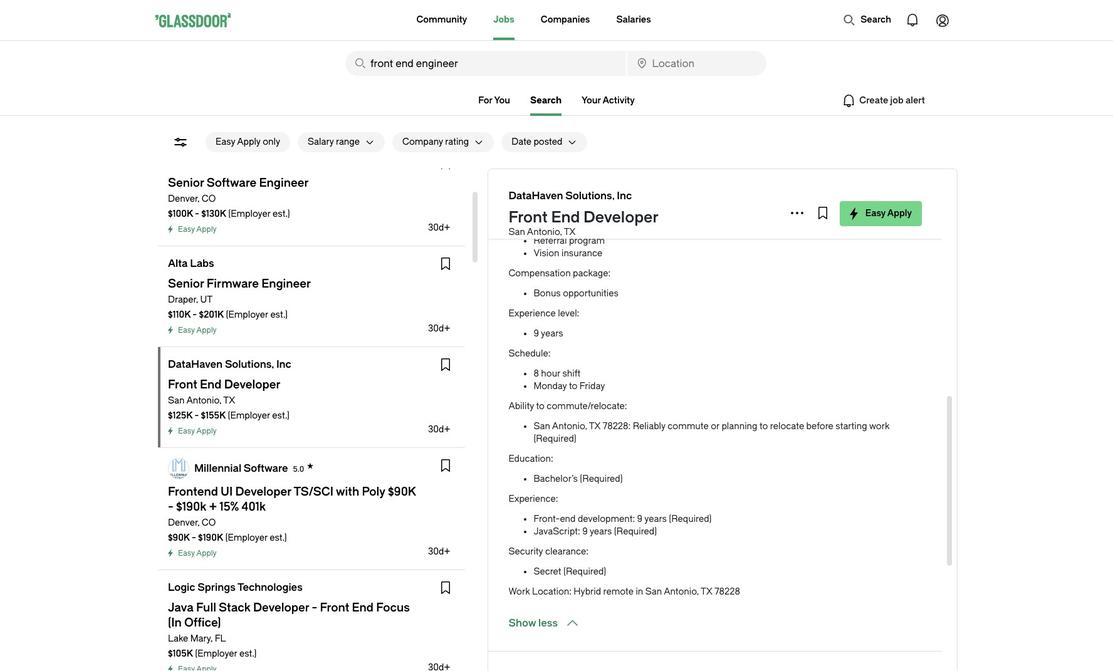 Task type: vqa. For each thing, say whether or not it's contained in the screenshot.
Search location field
yes



Task type: describe. For each thing, give the bounding box(es) containing it.
ability to commute/relocate:
[[509, 401, 627, 412]]

your
[[582, 95, 601, 106]]

8
[[534, 369, 539, 379]]

datahaven solutions, inc link
[[509, 189, 637, 204]]

commute/relocate:
[[547, 401, 627, 412]]

co for $130k
[[202, 194, 216, 204]]

$110k
[[168, 310, 191, 320]]

(employer inside san antonio, tx $125k - $155k (employer est.)
[[228, 411, 270, 421]]

logic
[[168, 582, 195, 594]]

draper, ut $110k - $201k (employer est.)
[[168, 295, 288, 320]]

experience level:
[[509, 308, 580, 319]]

salary
[[308, 137, 334, 147]]

- for denver, co $100k - $130k (employer est.)
[[195, 209, 199, 219]]

in
[[636, 587, 643, 598]]

parental
[[534, 211, 568, 221]]

starting
[[836, 421, 868, 432]]

$125k
[[168, 411, 193, 421]]

to inside 8 hour shift monday to friday
[[569, 381, 578, 392]]

(required) inside san antonio, tx 78228: reliably commute or planning to relocate before starting work (required)
[[534, 434, 577, 445]]

denver, co $90k - $190k (employer est.)
[[168, 518, 287, 544]]

work
[[870, 421, 890, 432]]

experience
[[509, 308, 556, 319]]

referral
[[534, 236, 567, 246]]

life
[[534, 186, 550, 196]]

relocate
[[771, 421, 805, 432]]

security
[[509, 547, 543, 557]]

developer
[[584, 209, 659, 226]]

bachelor's (required)
[[534, 474, 623, 485]]

secret
[[534, 567, 561, 577]]

denver, for $90k
[[168, 518, 200, 529]]

program
[[569, 236, 605, 246]]

salaries
[[617, 14, 651, 25]]

end
[[551, 209, 580, 226]]

lake
[[168, 634, 188, 645]]

$155k
[[201, 411, 226, 421]]

your activity link
[[582, 95, 635, 106]]

5.0
[[293, 465, 304, 474]]

(employer for denver, co $90k - $190k (employer est.)
[[225, 533, 268, 544]]

none field search keyword
[[345, 51, 626, 76]]

companies
[[541, 14, 590, 25]]

work location: hybrid remote in san antonio, tx 78228
[[509, 587, 740, 598]]

insurance for dental
[[563, 161, 604, 171]]

work
[[509, 587, 530, 598]]

to inside san antonio, tx 78228: reliably commute or planning to relocate before starting work (required)
[[760, 421, 768, 432]]

experience:
[[509, 494, 558, 505]]

datahaven solutions, inc inside jobs list element
[[168, 359, 292, 371]]

easy apply button
[[840, 201, 922, 226]]

0 vertical spatial datahaven solutions, inc
[[509, 190, 632, 202]]

secret (required)
[[534, 567, 607, 577]]

schedule:
[[509, 349, 551, 359]]

datahaven inside datahaven solutions, inc link
[[509, 190, 563, 202]]

denver, for $100k
[[168, 194, 200, 204]]

front-
[[534, 514, 560, 525]]

you
[[494, 95, 510, 106]]

tx inside front end developer san antonio, tx
[[564, 227, 576, 238]]

easy apply only button
[[206, 132, 290, 152]]

30d+ for datahaven solutions, inc
[[428, 424, 450, 435]]

fl
[[215, 634, 226, 645]]

alta
[[168, 258, 188, 270]]

1 horizontal spatial years
[[590, 527, 612, 537]]

- for denver, co $90k - $190k (employer est.)
[[192, 533, 196, 544]]

community
[[417, 14, 467, 25]]

hybrid
[[574, 587, 601, 598]]

- inside san antonio, tx $125k - $155k (employer est.)
[[195, 411, 199, 421]]

est.) for draper, ut $110k - $201k (employer est.)
[[270, 310, 288, 320]]

before
[[807, 421, 834, 432]]

front end developer san antonio, tx
[[509, 209, 659, 238]]

easy apply for denver, co $90k - $190k (employer est.)
[[178, 549, 217, 558]]

open filter menu image
[[173, 135, 188, 150]]

antonio, inside front end developer san antonio, tx
[[527, 227, 562, 238]]

bonus
[[534, 288, 561, 299]]

rating
[[445, 137, 469, 147]]

$90k
[[168, 533, 190, 544]]

alta labs
[[168, 258, 214, 270]]

level:
[[558, 308, 580, 319]]

remote
[[604, 587, 634, 598]]

Search keyword field
[[345, 51, 626, 76]]

technologies
[[238, 582, 303, 594]]

san inside front end developer san antonio, tx
[[509, 227, 525, 238]]

78228:
[[603, 421, 631, 432]]

easy apply inside button
[[866, 208, 912, 219]]

insurance for life
[[552, 186, 593, 196]]

$105k
[[168, 649, 193, 660]]

(employer for denver, co $100k - $130k (employer est.)
[[228, 209, 271, 219]]

reliably
[[633, 421, 666, 432]]

clearance:
[[545, 547, 589, 557]]

san antonio, tx 78228: reliably commute or planning to relocate before starting work (required)
[[534, 421, 890, 445]]

planning
[[722, 421, 758, 432]]

1 horizontal spatial inc
[[617, 190, 632, 202]]

apply inside easy apply only button
[[237, 137, 261, 147]]

dental insurance
[[534, 161, 604, 171]]

jobs list element
[[158, 23, 465, 672]]

est.) inside san antonio, tx $125k - $155k (employer est.)
[[272, 411, 290, 421]]

none field search location
[[627, 51, 767, 76]]

tx left "78228"
[[701, 587, 713, 598]]

Search location field
[[627, 51, 767, 76]]

company rating button
[[392, 132, 469, 152]]

paid
[[534, 198, 552, 209]]

vision
[[534, 248, 560, 259]]

inc inside jobs list element
[[276, 359, 292, 371]]

logic springs technologies
[[168, 582, 303, 594]]

jobs link
[[494, 0, 515, 40]]

for you
[[479, 95, 510, 106]]

front
[[509, 209, 548, 226]]

salary range button
[[298, 132, 360, 152]]

$100k
[[168, 209, 193, 219]]

millennial
[[194, 462, 241, 474]]



Task type: locate. For each thing, give the bounding box(es) containing it.
show less button
[[509, 616, 581, 631]]

to down shift
[[569, 381, 578, 392]]

1 30d+ from the top
[[428, 223, 450, 233]]

2 co from the top
[[202, 518, 216, 529]]

tx inside san antonio, tx $125k - $155k (employer est.)
[[223, 396, 235, 406]]

0 horizontal spatial years
[[541, 329, 563, 339]]

2 vertical spatial years
[[590, 527, 612, 537]]

78228
[[715, 587, 740, 598]]

datahaven solutions, inc
[[509, 190, 632, 202], [168, 359, 292, 371]]

0 horizontal spatial none field
[[345, 51, 626, 76]]

(employer right $190k
[[225, 533, 268, 544]]

solutions, inside datahaven solutions, inc link
[[566, 190, 615, 202]]

co
[[202, 194, 216, 204], [202, 518, 216, 529]]

0 vertical spatial co
[[202, 194, 216, 204]]

2 vertical spatial 9
[[583, 527, 588, 537]]

0 vertical spatial solutions,
[[566, 190, 615, 202]]

(employer for draper, ut $110k - $201k (employer est.)
[[226, 310, 268, 320]]

(employer inside denver, co $90k - $190k (employer est.)
[[225, 533, 268, 544]]

2 vertical spatial to
[[760, 421, 768, 432]]

2 horizontal spatial years
[[645, 514, 667, 525]]

9
[[534, 329, 539, 339], [637, 514, 643, 525], [583, 527, 588, 537]]

antonio, inside san antonio, tx $125k - $155k (employer est.)
[[186, 396, 222, 406]]

insurance up off
[[552, 186, 593, 196]]

datahaven up front
[[509, 190, 563, 202]]

9 years
[[534, 329, 563, 339]]

compensation package:
[[509, 268, 611, 279]]

- for draper, ut $110k - $201k (employer est.)
[[193, 310, 197, 320]]

(employer down fl
[[195, 649, 237, 660]]

easy apply for draper, ut $110k - $201k (employer est.)
[[178, 326, 217, 335]]

$190k
[[198, 533, 223, 544]]

show less
[[509, 618, 558, 630]]

solutions, inside jobs list element
[[225, 359, 274, 371]]

est.) inside draper, ut $110k - $201k (employer est.)
[[270, 310, 288, 320]]

denver, up the $90k
[[168, 518, 200, 529]]

bachelor's
[[534, 474, 578, 485]]

0 vertical spatial inc
[[617, 190, 632, 202]]

tx down commute/relocate:
[[589, 421, 601, 432]]

search link
[[531, 95, 562, 116]]

(employer inside the denver, co $100k - $130k (employer est.)
[[228, 209, 271, 219]]

friday
[[580, 381, 605, 392]]

easy
[[216, 137, 235, 147], [866, 208, 886, 219], [178, 225, 195, 234], [178, 326, 195, 335], [178, 427, 195, 436], [178, 549, 195, 558]]

0 horizontal spatial search
[[531, 95, 562, 106]]

- right $110k
[[193, 310, 197, 320]]

2 30d+ from the top
[[428, 324, 450, 334]]

inc
[[617, 190, 632, 202], [276, 359, 292, 371]]

0 vertical spatial search
[[861, 14, 892, 25]]

1 horizontal spatial search
[[861, 14, 892, 25]]

san inside san antonio, tx 78228: reliably commute or planning to relocate before starting work (required)
[[534, 421, 550, 432]]

1 vertical spatial solutions,
[[225, 359, 274, 371]]

1 horizontal spatial to
[[569, 381, 578, 392]]

4 30d+ from the top
[[428, 547, 450, 557]]

opportunities
[[563, 288, 619, 299]]

san antonio, tx $125k - $155k (employer est.)
[[168, 396, 290, 421]]

company rating
[[403, 137, 469, 147]]

antonio, up $155k
[[186, 396, 222, 406]]

life insurance paid time off parental leave professional development assistance referral program vision insurance
[[534, 186, 689, 259]]

development:
[[578, 514, 635, 525]]

san
[[509, 227, 525, 238], [168, 396, 185, 406], [534, 421, 550, 432], [646, 587, 662, 598]]

search inside button
[[861, 14, 892, 25]]

activity
[[603, 95, 635, 106]]

$201k
[[199, 310, 224, 320]]

0 vertical spatial denver,
[[168, 194, 200, 204]]

co for $190k
[[202, 518, 216, 529]]

1 vertical spatial search
[[531, 95, 562, 106]]

0 horizontal spatial datahaven
[[168, 359, 223, 371]]

- right the $90k
[[192, 533, 196, 544]]

san right in
[[646, 587, 662, 598]]

antonio, down parental
[[527, 227, 562, 238]]

datahaven solutions, inc up end
[[509, 190, 632, 202]]

insurance down program
[[562, 248, 603, 259]]

8 hour shift monday to friday
[[534, 369, 605, 392]]

lake mary, fl $105k (employer est.)
[[168, 634, 257, 660]]

est.) inside denver, co $90k - $190k (employer est.)
[[270, 533, 287, 544]]

years down experience level:
[[541, 329, 563, 339]]

30d+ for denver, co
[[428, 223, 450, 233]]

tx up $155k
[[223, 396, 235, 406]]

1 denver, from the top
[[168, 194, 200, 204]]

denver, up $100k
[[168, 194, 200, 204]]

end
[[560, 514, 576, 525]]

- inside denver, co $90k - $190k (employer est.)
[[192, 533, 196, 544]]

commute
[[668, 421, 709, 432]]

1 vertical spatial insurance
[[552, 186, 593, 196]]

0 vertical spatial insurance
[[563, 161, 604, 171]]

javascript:
[[534, 527, 580, 537]]

0 horizontal spatial to
[[536, 401, 545, 412]]

1 horizontal spatial solutions,
[[566, 190, 615, 202]]

1 vertical spatial years
[[645, 514, 667, 525]]

0 vertical spatial to
[[569, 381, 578, 392]]

date
[[512, 137, 532, 147]]

denver, co $100k - $130k (employer est.)
[[168, 194, 290, 219]]

9 down development:
[[583, 527, 588, 537]]

millennial software logo image
[[169, 459, 189, 479]]

package:
[[573, 268, 611, 279]]

company
[[403, 137, 443, 147]]

(employer right $201k
[[226, 310, 268, 320]]

1 horizontal spatial none field
[[627, 51, 767, 76]]

draper,
[[168, 295, 198, 305]]

to left relocate
[[760, 421, 768, 432]]

1 horizontal spatial datahaven solutions, inc
[[509, 190, 632, 202]]

solutions, up san antonio, tx $125k - $155k (employer est.)
[[225, 359, 274, 371]]

off
[[575, 198, 587, 209]]

datahaven down $110k
[[168, 359, 223, 371]]

or
[[711, 421, 720, 432]]

2 horizontal spatial to
[[760, 421, 768, 432]]

0 horizontal spatial inc
[[276, 359, 292, 371]]

1 horizontal spatial 9
[[583, 527, 588, 537]]

(required)
[[534, 434, 577, 445], [580, 474, 623, 485], [669, 514, 712, 525], [614, 527, 657, 537], [564, 567, 607, 577]]

co up $190k
[[202, 518, 216, 529]]

1 vertical spatial datahaven
[[168, 359, 223, 371]]

denver, inside the denver, co $100k - $130k (employer est.)
[[168, 194, 200, 204]]

datahaven
[[509, 190, 563, 202], [168, 359, 223, 371]]

tx
[[564, 227, 576, 238], [223, 396, 235, 406], [589, 421, 601, 432], [701, 587, 713, 598]]

2 none field from the left
[[627, 51, 767, 76]]

jobs
[[494, 14, 515, 25]]

30d+ for alta labs
[[428, 324, 450, 334]]

2 denver, from the top
[[168, 518, 200, 529]]

co up $130k
[[202, 194, 216, 204]]

antonio, down ability to commute/relocate:
[[552, 421, 587, 432]]

0 vertical spatial 9
[[534, 329, 539, 339]]

(employer right $155k
[[228, 411, 270, 421]]

bonus opportunities
[[534, 288, 619, 299]]

0 horizontal spatial datahaven solutions, inc
[[168, 359, 292, 371]]

1 vertical spatial denver,
[[168, 518, 200, 529]]

apply inside easy apply button
[[888, 208, 912, 219]]

est.) inside lake mary, fl $105k (employer est.)
[[240, 649, 257, 660]]

development
[[588, 223, 643, 234]]

dental
[[534, 161, 561, 171]]

posted
[[534, 137, 563, 147]]

denver, inside denver, co $90k - $190k (employer est.)
[[168, 518, 200, 529]]

years right development:
[[645, 514, 667, 525]]

2 vertical spatial insurance
[[562, 248, 603, 259]]

date posted button
[[502, 132, 563, 152]]

co inside the denver, co $100k - $130k (employer est.)
[[202, 194, 216, 204]]

for you link
[[479, 95, 510, 106]]

antonio, inside san antonio, tx 78228: reliably commute or planning to relocate before starting work (required)
[[552, 421, 587, 432]]

hour
[[541, 369, 561, 379]]

est.) for denver, co $90k - $190k (employer est.)
[[270, 533, 287, 544]]

9 right development:
[[637, 514, 643, 525]]

education:
[[509, 454, 553, 465]]

0 vertical spatial years
[[541, 329, 563, 339]]

- inside the denver, co $100k - $130k (employer est.)
[[195, 209, 199, 219]]

show
[[509, 618, 536, 630]]

datahaven solutions, inc up san antonio, tx $125k - $155k (employer est.)
[[168, 359, 292, 371]]

millennial software
[[194, 462, 288, 474]]

None field
[[345, 51, 626, 76], [627, 51, 767, 76]]

range
[[336, 137, 360, 147]]

san down ability on the bottom left of page
[[534, 421, 550, 432]]

1 vertical spatial co
[[202, 518, 216, 529]]

0 vertical spatial datahaven
[[509, 190, 563, 202]]

- right $125k
[[195, 411, 199, 421]]

(employer inside lake mary, fl $105k (employer est.)
[[195, 649, 237, 660]]

search button
[[837, 8, 898, 33]]

companies link
[[541, 0, 590, 40]]

solutions, up the leave
[[566, 190, 615, 202]]

easy apply for san antonio, tx $125k - $155k (employer est.)
[[178, 427, 217, 436]]

professional
[[534, 223, 586, 234]]

1 horizontal spatial datahaven
[[509, 190, 563, 202]]

community link
[[417, 0, 467, 40]]

- inside draper, ut $110k - $201k (employer est.)
[[193, 310, 197, 320]]

(employer inside draper, ut $110k - $201k (employer est.)
[[226, 310, 268, 320]]

tx inside san antonio, tx 78228: reliably commute or planning to relocate before starting work (required)
[[589, 421, 601, 432]]

tx down end
[[564, 227, 576, 238]]

monday
[[534, 381, 567, 392]]

san up $125k
[[168, 396, 185, 406]]

insurance up datahaven solutions, inc link
[[563, 161, 604, 171]]

years
[[541, 329, 563, 339], [645, 514, 667, 525], [590, 527, 612, 537]]

$130k
[[201, 209, 226, 219]]

0 horizontal spatial 9
[[534, 329, 539, 339]]

salaries link
[[617, 0, 651, 40]]

1 vertical spatial inc
[[276, 359, 292, 371]]

only
[[263, 137, 280, 147]]

0 horizontal spatial solutions,
[[225, 359, 274, 371]]

1 vertical spatial to
[[536, 401, 545, 412]]

san down front
[[509, 227, 525, 238]]

for
[[479, 95, 493, 106]]

9 down experience
[[534, 329, 539, 339]]

mary,
[[190, 634, 213, 645]]

est.) inside the denver, co $100k - $130k (employer est.)
[[273, 209, 290, 219]]

years down development:
[[590, 527, 612, 537]]

time
[[554, 198, 573, 209]]

to right ability on the bottom left of page
[[536, 401, 545, 412]]

1 vertical spatial datahaven solutions, inc
[[168, 359, 292, 371]]

leave
[[570, 211, 592, 221]]

2 horizontal spatial 9
[[637, 514, 643, 525]]

(employer right $130k
[[228, 209, 271, 219]]

- left $130k
[[195, 209, 199, 219]]

location:
[[532, 587, 572, 598]]

1 none field from the left
[[345, 51, 626, 76]]

less
[[539, 618, 558, 630]]

software
[[244, 462, 288, 474]]

search
[[861, 14, 892, 25], [531, 95, 562, 106]]

antonio, right in
[[664, 587, 699, 598]]

3 30d+ from the top
[[428, 424, 450, 435]]

1 co from the top
[[202, 194, 216, 204]]

(employer
[[228, 209, 271, 219], [226, 310, 268, 320], [228, 411, 270, 421], [225, 533, 268, 544], [195, 649, 237, 660]]

datahaven inside jobs list element
[[168, 359, 223, 371]]

1 vertical spatial 9
[[637, 514, 643, 525]]

co inside denver, co $90k - $190k (employer est.)
[[202, 518, 216, 529]]

est.) for denver, co $100k - $130k (employer est.)
[[273, 209, 290, 219]]

san inside san antonio, tx $125k - $155k (employer est.)
[[168, 396, 185, 406]]



